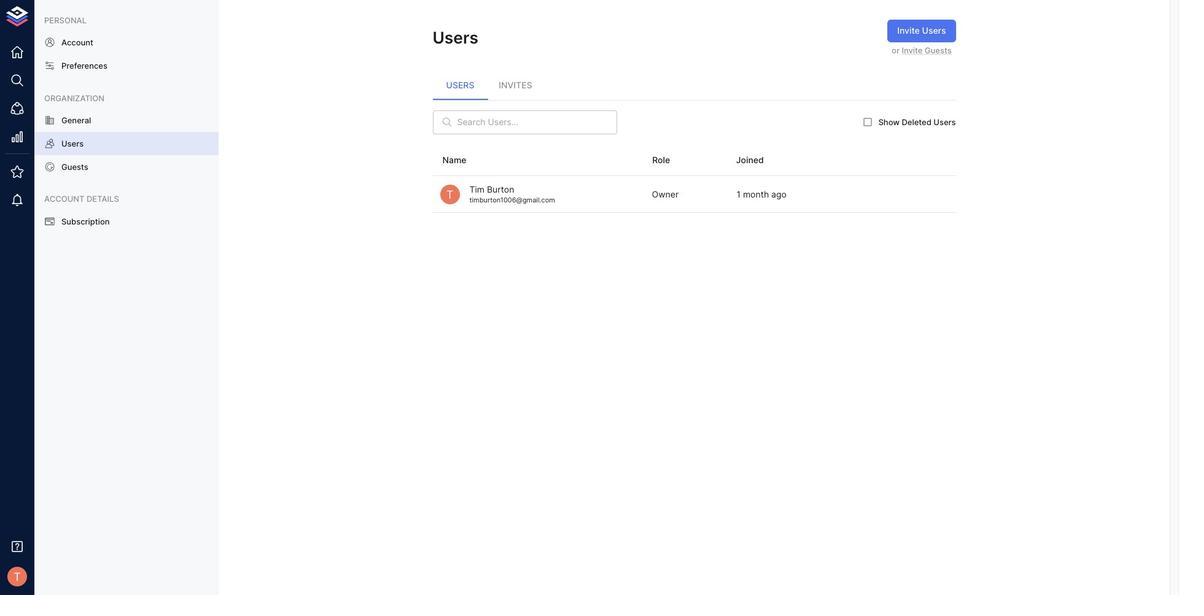 Task type: describe. For each thing, give the bounding box(es) containing it.
1 vertical spatial invite
[[902, 45, 923, 55]]

account
[[44, 194, 84, 204]]

general link
[[34, 109, 219, 132]]

0 vertical spatial guests
[[925, 45, 952, 55]]

account
[[61, 38, 93, 47]]

t button
[[4, 564, 31, 591]]

general
[[61, 115, 91, 125]]

guests inside 'link'
[[61, 162, 88, 172]]

or
[[892, 45, 900, 55]]

deleted
[[902, 117, 932, 127]]

organization
[[44, 93, 104, 103]]

invite inside button
[[898, 25, 920, 36]]

account link
[[34, 31, 219, 54]]

burton
[[487, 185, 514, 195]]

invites
[[499, 80, 532, 90]]

joined
[[736, 155, 764, 165]]

Search Users... text field
[[457, 110, 617, 134]]

subscription
[[61, 217, 110, 226]]

name
[[443, 155, 467, 165]]

subscription link
[[34, 210, 219, 233]]

t inside button
[[14, 571, 21, 584]]

preferences link
[[34, 54, 219, 78]]

users inside button
[[922, 25, 946, 36]]

preferences
[[61, 61, 107, 71]]



Task type: vqa. For each thing, say whether or not it's contained in the screenshot.
the Invite
yes



Task type: locate. For each thing, give the bounding box(es) containing it.
1
[[737, 189, 741, 200]]

invite users
[[898, 25, 946, 36]]

users down the general
[[61, 139, 84, 149]]

tim
[[470, 185, 485, 195]]

invite
[[898, 25, 920, 36], [902, 45, 923, 55]]

1 horizontal spatial t
[[446, 188, 454, 201]]

details
[[87, 194, 119, 204]]

1 vertical spatial guests
[[61, 162, 88, 172]]

users right deleted
[[934, 117, 956, 127]]

role
[[652, 155, 670, 165]]

owner
[[652, 189, 679, 200]]

0 horizontal spatial guests
[[61, 162, 88, 172]]

ago
[[772, 189, 787, 200]]

invites button
[[488, 70, 543, 100]]

invite up or in the top right of the page
[[898, 25, 920, 36]]

guests down invite users button
[[925, 45, 952, 55]]

tab list containing users
[[433, 70, 956, 100]]

0 horizontal spatial t
[[14, 571, 21, 584]]

0 vertical spatial t
[[446, 188, 454, 201]]

guests link
[[34, 155, 219, 179]]

1 horizontal spatial guests
[[925, 45, 952, 55]]

invite users button
[[888, 20, 956, 42]]

invite guests link
[[902, 45, 952, 55]]

0 vertical spatial invite
[[898, 25, 920, 36]]

personal
[[44, 15, 87, 25]]

t
[[446, 188, 454, 201], [14, 571, 21, 584]]

1 vertical spatial t
[[14, 571, 21, 584]]

month
[[743, 189, 769, 200]]

account details
[[44, 194, 119, 204]]

guests up the account details
[[61, 162, 88, 172]]

or invite guests
[[892, 45, 952, 55]]

show deleted users
[[879, 117, 956, 127]]

timburton1006@gmail.com
[[470, 196, 555, 205]]

users up users
[[433, 28, 479, 47]]

users button
[[433, 70, 488, 100]]

1 month ago
[[737, 189, 787, 200]]

invite right or in the top right of the page
[[902, 45, 923, 55]]

guests
[[925, 45, 952, 55], [61, 162, 88, 172]]

show
[[879, 117, 900, 127]]

users up invite guests 'link'
[[922, 25, 946, 36]]

tab list
[[433, 70, 956, 100]]

users
[[922, 25, 946, 36], [433, 28, 479, 47], [934, 117, 956, 127], [61, 139, 84, 149]]

users link
[[34, 132, 219, 155]]

tim burton timburton1006@gmail.com
[[470, 185, 555, 205]]

users
[[446, 80, 474, 90]]



